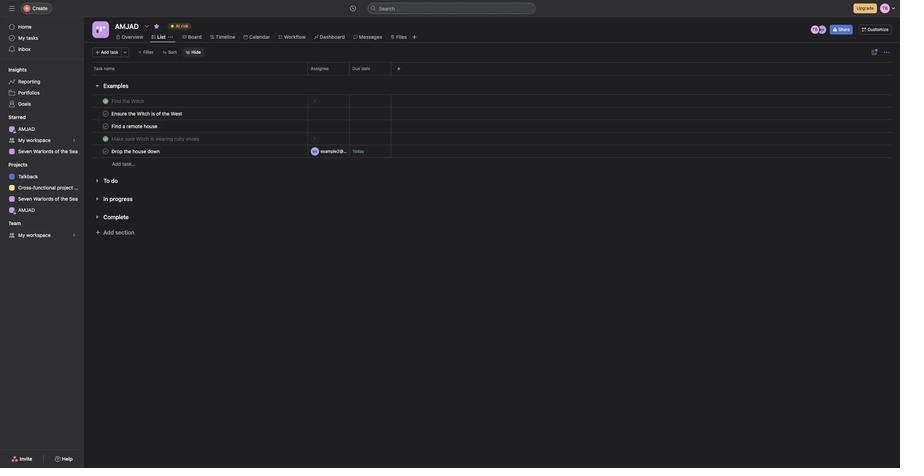 Task type: describe. For each thing, give the bounding box(es) containing it.
examples button
[[104, 80, 128, 92]]

completed image for ensure the witch is of the west text box
[[101, 110, 110, 118]]

dashboard
[[320, 34, 345, 40]]

completed image for the drop the house down text box on the left
[[101, 147, 110, 156]]

more actions image
[[123, 50, 127, 55]]

due date
[[353, 66, 370, 71]]

expand task list for this section image for in progress
[[94, 197, 100, 202]]

in progress
[[104, 196, 133, 202]]

seven warlords of the sea for talkback
[[18, 196, 78, 202]]

of for talkback
[[55, 196, 59, 202]]

drop the house down cell
[[84, 145, 308, 158]]

ex button
[[311, 147, 348, 156]]

date
[[362, 66, 370, 71]]

save options image
[[872, 50, 877, 55]]

overview link
[[116, 33, 143, 41]]

filter
[[143, 50, 154, 55]]

talkback link
[[4, 171, 80, 183]]

tab actions image
[[168, 35, 173, 39]]

add section
[[104, 230, 134, 236]]

customize button
[[859, 25, 892, 35]]

warlords for amjad
[[33, 149, 53, 155]]

header examples tree grid
[[84, 95, 901, 171]]

task
[[94, 66, 103, 71]]

my for my workspace link within the teams element
[[18, 233, 25, 239]]

ensure the witch is of the west cell
[[84, 107, 308, 120]]

2 amjad link from the top
[[4, 205, 80, 216]]

completed checkbox for the find a remote house text box
[[101, 122, 110, 131]]

upgrade button
[[854, 3, 877, 13]]

amjad for 2nd the amjad link from the top of the page
[[18, 207, 35, 213]]

workflow
[[284, 34, 306, 40]]

help
[[62, 457, 73, 463]]

name
[[104, 66, 115, 71]]

list
[[157, 34, 166, 40]]

Make sure Witch is wearing ruby shoes text field
[[110, 136, 201, 143]]

to do button
[[104, 175, 118, 187]]

home link
[[4, 21, 80, 33]]

hide sidebar image
[[9, 6, 15, 11]]

Search tasks, projects, and more text field
[[368, 3, 536, 14]]

messages link
[[353, 33, 382, 41]]

upgrade
[[857, 6, 874, 11]]

plan
[[74, 185, 84, 191]]

project
[[57, 185, 73, 191]]

sea for amjad
[[69, 149, 78, 155]]

workspace for see details, my workspace image within the starred element
[[26, 137, 51, 143]]

my for my tasks link
[[18, 35, 25, 41]]

reporting
[[18, 79, 40, 85]]

add task
[[101, 50, 118, 55]]

portfolios
[[18, 90, 40, 96]]

insights element
[[0, 64, 84, 111]]

cross-functional project plan
[[18, 185, 84, 191]]

tasks
[[26, 35, 38, 41]]

projects element
[[0, 159, 84, 218]]

overview
[[122, 34, 143, 40]]

expand task list for this section image for complete
[[94, 215, 100, 220]]

inbox
[[18, 46, 30, 52]]

show options image
[[144, 23, 150, 29]]

completed checkbox for the drop the house down text box on the left
[[101, 147, 110, 156]]

tb
[[813, 27, 818, 32]]

share
[[839, 27, 850, 32]]

projects
[[8, 162, 27, 168]]

in progress button
[[104, 193, 133, 206]]

remove from starred image
[[154, 23, 159, 29]]

files
[[396, 34, 407, 40]]

seven warlords of the sea link for talkback
[[4, 194, 80, 205]]

more actions image
[[884, 50, 890, 55]]

seven for talkback
[[18, 196, 32, 202]]

0 vertical spatial ex
[[820, 27, 825, 32]]

starred element
[[0, 111, 84, 159]]

add field image
[[397, 67, 401, 71]]

find a remote house cell
[[84, 120, 308, 133]]

share button
[[830, 25, 853, 35]]

due
[[353, 66, 360, 71]]

board image
[[97, 26, 105, 34]]

home
[[18, 24, 32, 30]]

add for add task…
[[112, 161, 121, 167]]

add section button
[[92, 227, 137, 239]]

assignee
[[311, 66, 329, 71]]

my tasks link
[[4, 33, 80, 44]]

section
[[115, 230, 134, 236]]

timeline link
[[210, 33, 235, 41]]

complete button
[[104, 211, 129, 224]]

task name
[[94, 66, 115, 71]]

at
[[176, 23, 180, 29]]

progress
[[110, 196, 133, 202]]

starred
[[8, 114, 26, 120]]

amjad for the amjad link in starred element
[[18, 126, 35, 132]]

completed image for the find the witch text box
[[101, 97, 110, 105]]

of for amjad
[[55, 149, 59, 155]]

complete
[[104, 214, 129, 221]]

board link
[[182, 33, 202, 41]]

ex inside button
[[313, 149, 317, 154]]

insights
[[8, 67, 27, 73]]

add tab image
[[412, 34, 418, 40]]

cross-functional project plan link
[[4, 183, 84, 194]]

task
[[110, 50, 118, 55]]

hide button
[[183, 48, 204, 57]]

list link
[[152, 33, 166, 41]]

board
[[188, 34, 202, 40]]

my workspace for 2nd my workspace link from the bottom of the page
[[18, 137, 51, 143]]



Task type: locate. For each thing, give the bounding box(es) containing it.
my down team
[[18, 233, 25, 239]]

2 completed checkbox from the top
[[101, 135, 110, 143]]

0 vertical spatial amjad link
[[4, 124, 80, 135]]

2 expand task list for this section image from the top
[[94, 197, 100, 202]]

add task button
[[92, 48, 122, 57]]

amjad inside projects element
[[18, 207, 35, 213]]

1 vertical spatial the
[[61, 196, 68, 202]]

add for add task
[[101, 50, 109, 55]]

invite
[[20, 457, 32, 463]]

seven warlords of the sea link for amjad
[[4, 146, 80, 157]]

1 vertical spatial completed checkbox
[[101, 135, 110, 143]]

insights button
[[0, 66, 27, 73]]

completed image inside drop the house down cell
[[101, 147, 110, 156]]

1 vertical spatial warlords
[[33, 196, 53, 202]]

workspace for see details, my workspace image in the teams element
[[26, 233, 51, 239]]

2 my workspace link from the top
[[4, 230, 80, 241]]

collapse task list for this section image
[[94, 83, 100, 89]]

0 vertical spatial the
[[61, 149, 68, 155]]

functional
[[33, 185, 56, 191]]

completed checkbox inside ensure the witch is of the west cell
[[101, 110, 110, 118]]

seven
[[18, 149, 32, 155], [18, 196, 32, 202]]

warlords inside projects element
[[33, 196, 53, 202]]

expand task list for this section image left to on the top of page
[[94, 178, 100, 184]]

at risk
[[176, 23, 188, 29]]

1 see details, my workspace image from the top
[[72, 138, 76, 143]]

ex
[[820, 27, 825, 32], [313, 149, 317, 154]]

2 vertical spatial completed image
[[101, 147, 110, 156]]

0 vertical spatial completed checkbox
[[101, 97, 110, 105]]

my workspace inside starred element
[[18, 137, 51, 143]]

help button
[[50, 454, 77, 466]]

task…
[[122, 161, 136, 167]]

completed image
[[101, 97, 110, 105], [101, 122, 110, 131], [101, 147, 110, 156]]

1 horizontal spatial ex
[[820, 27, 825, 32]]

add for add section
[[104, 230, 114, 236]]

2 sea from the top
[[69, 196, 78, 202]]

1 completed checkbox from the top
[[101, 97, 110, 105]]

amjad up team
[[18, 207, 35, 213]]

filter button
[[135, 48, 157, 57]]

seven warlords of the sea link up talkback link
[[4, 146, 80, 157]]

seven warlords of the sea down cross-functional project plan
[[18, 196, 78, 202]]

seven warlords of the sea link inside starred element
[[4, 146, 80, 157]]

examples
[[104, 83, 128, 89]]

of down cross-functional project plan
[[55, 196, 59, 202]]

0 vertical spatial completed image
[[101, 110, 110, 118]]

to
[[104, 178, 110, 184]]

my for 2nd my workspace link from the bottom of the page
[[18, 137, 25, 143]]

0 vertical spatial add
[[101, 50, 109, 55]]

0 vertical spatial seven
[[18, 149, 32, 155]]

completed checkbox inside drop the house down cell
[[101, 147, 110, 156]]

0 vertical spatial expand task list for this section image
[[94, 178, 100, 184]]

add left section
[[104, 230, 114, 236]]

seven down cross-
[[18, 196, 32, 202]]

completed checkbox for ensure the witch is of the west text box
[[101, 110, 110, 118]]

workspace inside starred element
[[26, 137, 51, 143]]

of inside starred element
[[55, 149, 59, 155]]

0 vertical spatial workspace
[[26, 137, 51, 143]]

add left task…
[[112, 161, 121, 167]]

completed image for the find a remote house text box
[[101, 122, 110, 131]]

amjad
[[18, 126, 35, 132], [18, 207, 35, 213]]

see details, my workspace image
[[72, 138, 76, 143], [72, 234, 76, 238]]

1 vertical spatial ex
[[313, 149, 317, 154]]

0 vertical spatial amjad
[[18, 126, 35, 132]]

2 the from the top
[[61, 196, 68, 202]]

1 vertical spatial completed image
[[101, 122, 110, 131]]

completed checkbox for make sure witch is wearing ruby shoes text box
[[101, 135, 110, 143]]

my workspace down team
[[18, 233, 51, 239]]

3 expand task list for this section image from the top
[[94, 215, 100, 220]]

1 vertical spatial of
[[55, 196, 59, 202]]

1 sea from the top
[[69, 149, 78, 155]]

add task…
[[112, 161, 136, 167]]

1 vertical spatial expand task list for this section image
[[94, 197, 100, 202]]

see details, my workspace image for my workspace link within the teams element
[[72, 234, 76, 238]]

my workspace inside teams element
[[18, 233, 51, 239]]

Find the Witch text field
[[110, 98, 146, 105]]

1 seven from the top
[[18, 149, 32, 155]]

files link
[[391, 33, 407, 41]]

seven inside starred element
[[18, 149, 32, 155]]

0 vertical spatial my
[[18, 35, 25, 41]]

seven up 'projects'
[[18, 149, 32, 155]]

of up talkback link
[[55, 149, 59, 155]]

1 amjad link from the top
[[4, 124, 80, 135]]

add
[[101, 50, 109, 55], [112, 161, 121, 167], [104, 230, 114, 236]]

0 vertical spatial my workspace link
[[4, 135, 80, 146]]

completed checkbox left the find a remote house text box
[[101, 122, 110, 131]]

my inside global element
[[18, 35, 25, 41]]

dashboard link
[[314, 33, 345, 41]]

teams element
[[0, 218, 84, 243]]

my tasks
[[18, 35, 38, 41]]

1 vertical spatial seven warlords of the sea link
[[4, 194, 80, 205]]

the up talkback link
[[61, 149, 68, 155]]

global element
[[0, 17, 84, 59]]

add a task to this section image
[[121, 178, 127, 184]]

calendar link
[[244, 33, 270, 41]]

1 my workspace link from the top
[[4, 135, 80, 146]]

the down project
[[61, 196, 68, 202]]

2 completed image from the top
[[101, 135, 110, 143]]

cross-
[[18, 185, 33, 191]]

my left tasks on the top left
[[18, 35, 25, 41]]

None text field
[[113, 20, 141, 33]]

0 vertical spatial sea
[[69, 149, 78, 155]]

in
[[104, 196, 108, 202]]

my inside starred element
[[18, 137, 25, 143]]

expand task list for this section image left in
[[94, 197, 100, 202]]

add task… row
[[84, 158, 901, 171]]

seven warlords of the sea link down functional
[[4, 194, 80, 205]]

expand task list for this section image
[[94, 178, 100, 184], [94, 197, 100, 202], [94, 215, 100, 220]]

my inside teams element
[[18, 233, 25, 239]]

1 vertical spatial my
[[18, 137, 25, 143]]

expand task list for this section image left complete button
[[94, 215, 100, 220]]

2 vertical spatial my
[[18, 233, 25, 239]]

2 warlords from the top
[[33, 196, 53, 202]]

1 of from the top
[[55, 149, 59, 155]]

2 my from the top
[[18, 137, 25, 143]]

1 the from the top
[[61, 149, 68, 155]]

Completed checkbox
[[101, 97, 110, 105], [101, 122, 110, 131]]

timeline
[[216, 34, 235, 40]]

see details, my workspace image inside starred element
[[72, 138, 76, 143]]

1 completed image from the top
[[101, 97, 110, 105]]

my workspace for my workspace link within the teams element
[[18, 233, 51, 239]]

seven for amjad
[[18, 149, 32, 155]]

projects button
[[0, 162, 27, 169]]

0 horizontal spatial ex
[[313, 149, 317, 154]]

create
[[33, 5, 48, 11]]

1 completed image from the top
[[101, 110, 110, 118]]

calendar
[[249, 34, 270, 40]]

of
[[55, 149, 59, 155], [55, 196, 59, 202]]

portfolios link
[[4, 87, 80, 99]]

Find a remote house text field
[[110, 123, 160, 130]]

messages
[[359, 34, 382, 40]]

seven warlords of the sea up talkback link
[[18, 149, 78, 155]]

amjad link down goals link on the top
[[4, 124, 80, 135]]

team button
[[0, 220, 21, 227]]

1 vertical spatial completed image
[[101, 135, 110, 143]]

0 vertical spatial see details, my workspace image
[[72, 138, 76, 143]]

completed checkbox for the find the witch text box
[[101, 97, 110, 105]]

1 vertical spatial workspace
[[26, 233, 51, 239]]

1 vertical spatial seven
[[18, 196, 32, 202]]

goals link
[[4, 99, 80, 110]]

1 seven warlords of the sea from the top
[[18, 149, 78, 155]]

find the witch cell
[[84, 95, 308, 108]]

my
[[18, 35, 25, 41], [18, 137, 25, 143], [18, 233, 25, 239]]

Ensure the Witch is of the West text field
[[110, 110, 184, 117]]

0 vertical spatial completed image
[[101, 97, 110, 105]]

warlords down cross-functional project plan link
[[33, 196, 53, 202]]

2 workspace from the top
[[26, 233, 51, 239]]

seven warlords of the sea link
[[4, 146, 80, 157], [4, 194, 80, 205]]

2 vertical spatial expand task list for this section image
[[94, 215, 100, 220]]

history image
[[350, 6, 356, 11]]

reporting link
[[4, 76, 80, 87]]

completed image left the find a remote house text box
[[101, 122, 110, 131]]

completed checkbox down examples "button"
[[101, 97, 110, 105]]

warlords inside starred element
[[33, 149, 53, 155]]

0 vertical spatial of
[[55, 149, 59, 155]]

goals
[[18, 101, 31, 107]]

add left task
[[101, 50, 109, 55]]

my workspace link
[[4, 135, 80, 146], [4, 230, 80, 241]]

3 completed checkbox from the top
[[101, 147, 110, 156]]

1 vertical spatial completed checkbox
[[101, 122, 110, 131]]

1 vertical spatial amjad
[[18, 207, 35, 213]]

1 vertical spatial see details, my workspace image
[[72, 234, 76, 238]]

seven warlords of the sea for amjad
[[18, 149, 78, 155]]

0 vertical spatial completed checkbox
[[101, 110, 110, 118]]

starred button
[[0, 114, 26, 121]]

my down starred
[[18, 137, 25, 143]]

completed checkbox inside the find the witch cell
[[101, 97, 110, 105]]

3 completed image from the top
[[101, 147, 110, 156]]

the for talkback
[[61, 196, 68, 202]]

1 workspace from the top
[[26, 137, 51, 143]]

row
[[84, 62, 901, 75], [92, 75, 892, 76], [84, 95, 901, 108], [84, 107, 901, 120], [84, 120, 901, 133], [84, 133, 901, 145], [84, 145, 901, 158]]

my workspace link down starred
[[4, 135, 80, 146]]

1 vertical spatial seven warlords of the sea
[[18, 196, 78, 202]]

completed image down examples "button"
[[101, 97, 110, 105]]

my workspace
[[18, 137, 51, 143], [18, 233, 51, 239]]

my workspace down starred
[[18, 137, 51, 143]]

today
[[353, 149, 364, 154]]

completed image inside the find the witch cell
[[101, 97, 110, 105]]

2 see details, my workspace image from the top
[[72, 234, 76, 238]]

sea inside starred element
[[69, 149, 78, 155]]

amjad link inside starred element
[[4, 124, 80, 135]]

1 vertical spatial my workspace link
[[4, 230, 80, 241]]

completed checkbox inside make sure witch is wearing ruby shoes cell
[[101, 135, 110, 143]]

completed image inside make sure witch is wearing ruby shoes cell
[[101, 135, 110, 143]]

1 my from the top
[[18, 35, 25, 41]]

2 completed image from the top
[[101, 122, 110, 131]]

row containing ex
[[84, 145, 901, 158]]

2 amjad from the top
[[18, 207, 35, 213]]

sea for talkback
[[69, 196, 78, 202]]

completed image inside find a remote house cell
[[101, 122, 110, 131]]

1 amjad from the top
[[18, 126, 35, 132]]

talkback
[[18, 174, 38, 180]]

1 vertical spatial sea
[[69, 196, 78, 202]]

see details, my workspace image for 2nd my workspace link from the bottom of the page
[[72, 138, 76, 143]]

2 seven warlords of the sea from the top
[[18, 196, 78, 202]]

seven warlords of the sea link inside projects element
[[4, 194, 80, 205]]

0 vertical spatial seven warlords of the sea link
[[4, 146, 80, 157]]

1 vertical spatial my workspace
[[18, 233, 51, 239]]

Completed checkbox
[[101, 110, 110, 118], [101, 135, 110, 143], [101, 147, 110, 156]]

completed image inside ensure the witch is of the west cell
[[101, 110, 110, 118]]

the inside starred element
[[61, 149, 68, 155]]

workspace inside teams element
[[26, 233, 51, 239]]

amjad down starred
[[18, 126, 35, 132]]

sort
[[168, 50, 177, 55]]

3 my from the top
[[18, 233, 25, 239]]

amjad link up teams element
[[4, 205, 80, 216]]

invite button
[[7, 454, 37, 466]]

sea inside projects element
[[69, 196, 78, 202]]

risk
[[181, 23, 188, 29]]

0 vertical spatial my workspace
[[18, 137, 51, 143]]

1 vertical spatial add
[[112, 161, 121, 167]]

workspace
[[26, 137, 51, 143], [26, 233, 51, 239]]

create button
[[21, 3, 52, 14]]

my workspace link down team
[[4, 230, 80, 241]]

1 vertical spatial amjad link
[[4, 205, 80, 216]]

team
[[8, 221, 21, 227]]

2 my workspace from the top
[[18, 233, 51, 239]]

workflow link
[[279, 33, 306, 41]]

amjad link
[[4, 124, 80, 135], [4, 205, 80, 216]]

at risk button
[[164, 21, 194, 31]]

1 warlords from the top
[[33, 149, 53, 155]]

sort button
[[160, 48, 180, 57]]

seven warlords of the sea inside projects element
[[18, 196, 78, 202]]

see details, my workspace image inside teams element
[[72, 234, 76, 238]]

to do
[[104, 178, 118, 184]]

1 expand task list for this section image from the top
[[94, 178, 100, 184]]

completed image
[[101, 110, 110, 118], [101, 135, 110, 143]]

make sure witch is wearing ruby shoes cell
[[84, 133, 308, 145]]

my workspace link inside teams element
[[4, 230, 80, 241]]

hide
[[192, 50, 201, 55]]

warlords for talkback
[[33, 196, 53, 202]]

the inside projects element
[[61, 196, 68, 202]]

amjad inside starred element
[[18, 126, 35, 132]]

0 vertical spatial warlords
[[33, 149, 53, 155]]

2 completed checkbox from the top
[[101, 122, 110, 131]]

0 vertical spatial seven warlords of the sea
[[18, 149, 78, 155]]

warlords up talkback link
[[33, 149, 53, 155]]

sea
[[69, 149, 78, 155], [69, 196, 78, 202]]

completed checkbox inside find a remote house cell
[[101, 122, 110, 131]]

row containing task name
[[84, 62, 901, 75]]

of inside projects element
[[55, 196, 59, 202]]

2 seven warlords of the sea link from the top
[[4, 194, 80, 205]]

2 vertical spatial completed checkbox
[[101, 147, 110, 156]]

inbox link
[[4, 44, 80, 55]]

customize
[[868, 27, 889, 32]]

completed image for make sure witch is wearing ruby shoes text box
[[101, 135, 110, 143]]

2 vertical spatial add
[[104, 230, 114, 236]]

1 seven warlords of the sea link from the top
[[4, 146, 80, 157]]

2 of from the top
[[55, 196, 59, 202]]

Drop the house down text field
[[110, 148, 162, 155]]

seven inside projects element
[[18, 196, 32, 202]]

seven warlords of the sea inside starred element
[[18, 149, 78, 155]]

the for amjad
[[61, 149, 68, 155]]

add inside row
[[112, 161, 121, 167]]

1 my workspace from the top
[[18, 137, 51, 143]]

2 seven from the top
[[18, 196, 32, 202]]

1 completed checkbox from the top
[[101, 110, 110, 118]]

completed image up to on the top of page
[[101, 147, 110, 156]]

do
[[111, 178, 118, 184]]

add task… button
[[112, 161, 136, 168]]



Task type: vqa. For each thing, say whether or not it's contained in the screenshot.
'Portfolio' on the left of page
no



